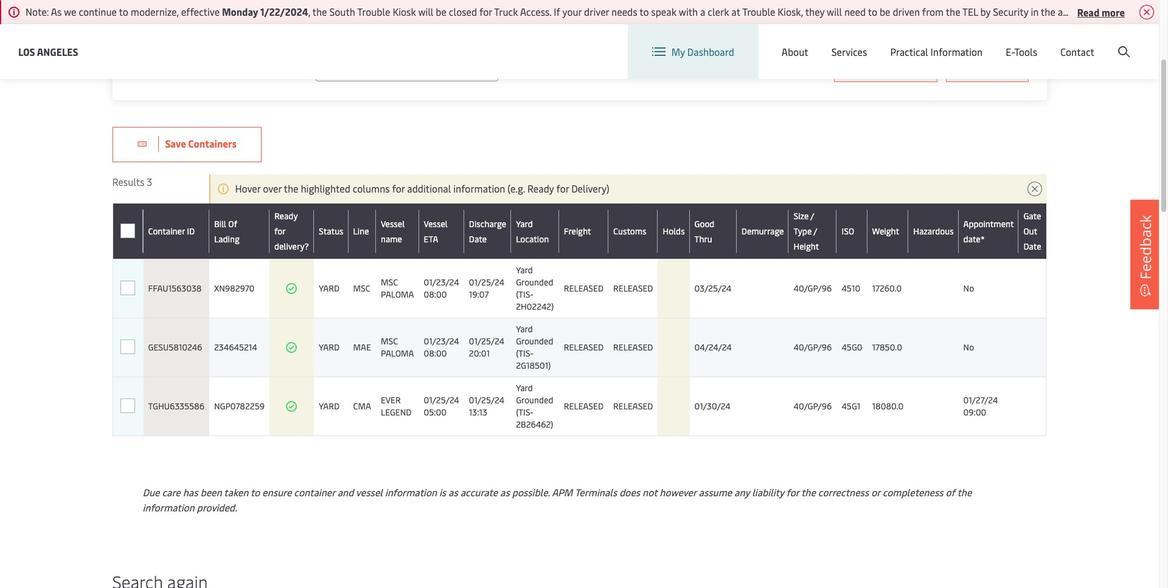 Task type: locate. For each thing, give the bounding box(es) containing it.
01/23/24 down eta at the top of the page
[[424, 277, 459, 288]]

delivery?
[[274, 241, 309, 252]]

apm
[[552, 486, 573, 499]]

08:00 left 19:07
[[424, 289, 447, 301]]

care
[[162, 486, 181, 499]]

los
[[18, 45, 35, 58]]

0 vertical spatial grounded
[[516, 277, 553, 288]]

2 vertical spatial information
[[143, 501, 194, 515]]

results 3
[[112, 175, 152, 189]]

msc
[[381, 277, 398, 288], [353, 283, 370, 294], [381, 336, 398, 347]]

1 vertical spatial yard
[[319, 342, 340, 353]]

global
[[924, 36, 952, 49]]

2 msc paloma from the top
[[381, 336, 414, 360]]

my dashboard button
[[652, 24, 734, 79]]

0 vertical spatial ready
[[527, 182, 554, 195]]

your left d
[[1145, 5, 1165, 18]]

appointment date*
[[963, 218, 1014, 245]]

1 ready image from the top
[[286, 283, 298, 295]]

1 horizontal spatial information
[[385, 486, 437, 499]]

provided.
[[197, 501, 237, 515]]

in
[[1031, 5, 1039, 18]]

be
[[436, 5, 447, 18], [880, 5, 890, 18]]

0 vertical spatial paloma
[[381, 289, 414, 301]]

3 40/gp/96 from the top
[[794, 401, 832, 412]]

1 40/gp/96 from the top
[[794, 283, 832, 294]]

1 vertical spatial ready image
[[286, 342, 298, 354]]

2 vertical spatial 40/gp/96
[[794, 401, 832, 412]]

2 vertical spatial (tis-
[[516, 407, 534, 419]]

40/gp/96 left 4510
[[794, 283, 832, 294]]

01/25/24 up 19:07
[[469, 277, 504, 288]]

of
[[228, 218, 237, 230]]

yard down status
[[319, 283, 340, 294]]

closed
[[449, 5, 477, 18]]

the right in
[[1041, 5, 1055, 18]]

ready image right 234645214
[[286, 342, 298, 354]]

2 as from the left
[[500, 486, 510, 499]]

lading
[[214, 233, 240, 245]]

2 vertical spatial yard
[[319, 401, 340, 412]]

feedback button
[[1130, 200, 1161, 310]]

location down the need
[[848, 35, 885, 49]]

05:00
[[424, 407, 447, 419]]

1 as from the left
[[448, 486, 458, 499]]

yard location
[[516, 218, 549, 245]]

be left driven
[[880, 5, 890, 18]]

1 vertical spatial no
[[963, 342, 974, 353]]

will right the kiosk
[[418, 5, 433, 18]]

yard for yard grounded (tis- 2h02242)
[[516, 265, 533, 276]]

0 horizontal spatial be
[[436, 5, 447, 18]]

truck
[[494, 5, 518, 18]]

note:
[[26, 5, 49, 18]]

,
[[308, 5, 310, 18]]

as right 'is'
[[448, 486, 458, 499]]

None checkbox
[[120, 224, 135, 239], [121, 282, 135, 296], [121, 340, 135, 355], [121, 341, 135, 355], [121, 399, 135, 414], [120, 224, 135, 239], [121, 282, 135, 296], [121, 340, 135, 355], [121, 341, 135, 355], [121, 399, 135, 414]]

0 vertical spatial msc paloma
[[381, 277, 414, 301]]

1 horizontal spatial ready
[[527, 182, 554, 195]]

1 vertical spatial location
[[516, 233, 549, 245]]

1 vertical spatial 40/gp/96
[[794, 342, 832, 353]]

08:00
[[424, 289, 447, 301], [424, 348, 447, 360]]

1 horizontal spatial trouble
[[742, 5, 775, 18]]

/ for size
[[811, 211, 814, 222]]

1 vertical spatial /
[[811, 211, 814, 222]]

0 vertical spatial (tis-
[[516, 289, 534, 301]]

0 vertical spatial yard
[[319, 283, 340, 294]]

additional
[[407, 182, 451, 195]]

1 vertical spatial (tis-
[[516, 348, 534, 360]]

1 01/23/24 from the top
[[424, 277, 459, 288]]

4510
[[842, 283, 860, 294]]

for inside due care has been taken to ensure container and vessel information is as accurate as possible. apm terminals does not however assume any liability for the correctness or completeness of the information provided.
[[786, 486, 799, 499]]

0 vertical spatial 01/23/24 08:00
[[424, 277, 459, 301]]

0 vertical spatial location
[[848, 35, 885, 49]]

vessel for eta
[[424, 218, 448, 230]]

for right "liability"
[[786, 486, 799, 499]]

45g0
[[842, 342, 862, 353]]

1 vertical spatial 08:00
[[424, 348, 447, 360]]

1 horizontal spatial be
[[880, 5, 890, 18]]

2 01/23/24 from the top
[[424, 336, 459, 347]]

(tis- inside yard grounded (tis- 2b26462)
[[516, 407, 534, 419]]

01/23/24 08:00 left '20:01' at left bottom
[[424, 336, 459, 360]]

1 horizontal spatial vessel
[[424, 218, 448, 230]]

date down out
[[1024, 241, 1041, 252]]

switch location
[[817, 35, 885, 49]]

2 40/gp/96 from the top
[[794, 342, 832, 353]]

ready inside ready for delivery?
[[274, 211, 298, 222]]

yard inside 'yard location'
[[516, 218, 533, 230]]

(tis- up 2b26462)
[[516, 407, 534, 419]]

grounded up 2g18501)
[[516, 336, 553, 347]]

grounded inside yard grounded (tis- 2h02242)
[[516, 277, 553, 288]]

read
[[1077, 5, 1100, 19]]

grounded for 2g18501)
[[516, 336, 553, 347]]

contact button
[[1060, 24, 1094, 79]]

information
[[453, 182, 505, 195], [385, 486, 437, 499], [143, 501, 194, 515]]

the right ,
[[312, 5, 327, 18]]

01/27/24
[[963, 395, 998, 406]]

yard inside yard grounded (tis- 2b26462)
[[516, 383, 533, 394]]

1 horizontal spatial location
[[848, 35, 885, 49]]

msc paloma down name
[[381, 277, 414, 301]]

liability
[[752, 486, 784, 499]]

0 horizontal spatial as
[[448, 486, 458, 499]]

234645214
[[214, 342, 257, 353]]

01/25/24 05:00
[[424, 395, 459, 419]]

as right 'accurate'
[[500, 486, 510, 499]]

your
[[562, 5, 582, 18], [1145, 5, 1165, 18]]

2 grounded from the top
[[516, 336, 553, 347]]

01/23/24 for 01/25/24 20:01
[[424, 336, 459, 347]]

0 horizontal spatial date
[[469, 233, 487, 245]]

msc paloma right mae
[[381, 336, 414, 360]]

paloma right mae
[[381, 348, 414, 360]]

08:00 left '20:01' at left bottom
[[424, 348, 447, 360]]

yard inside yard grounded (tis- 2h02242)
[[516, 265, 533, 276]]

1 grounded from the top
[[516, 277, 553, 288]]

0 vertical spatial 08:00
[[424, 289, 447, 301]]

/ right size
[[811, 211, 814, 222]]

yard inside yard grounded (tis- 2g18501)
[[516, 324, 533, 335]]

yard grounded (tis- 2g18501)
[[516, 324, 553, 372]]

2 01/23/24 08:00 from the top
[[424, 336, 459, 360]]

effective
[[181, 5, 220, 18]]

1 vessel from the left
[[381, 218, 405, 230]]

2g18501)
[[516, 360, 551, 372]]

results
[[112, 175, 144, 189]]

01/23/24 08:00 left 19:07
[[424, 277, 459, 301]]

taken
[[224, 486, 248, 499]]

0 vertical spatial 40/gp/96
[[794, 283, 832, 294]]

1 yard from the top
[[319, 283, 340, 294]]

date inside discharge date
[[469, 233, 487, 245]]

msc right mae
[[381, 336, 398, 347]]

2 ready image from the top
[[286, 342, 298, 354]]

driven
[[893, 5, 920, 18]]

08:00 for 19:07
[[424, 289, 447, 301]]

the left tel
[[946, 5, 960, 18]]

01/25/24
[[469, 277, 504, 288], [469, 336, 504, 347], [424, 395, 459, 406], [469, 395, 504, 406]]

1 vertical spatial msc paloma
[[381, 336, 414, 360]]

0 vertical spatial information
[[453, 182, 505, 195]]

discharge date
[[469, 218, 506, 245]]

4 yard from the top
[[516, 383, 533, 394]]

40/gp/96 left 45g1
[[794, 401, 832, 412]]

1 horizontal spatial as
[[500, 486, 510, 499]]

2 08:00 from the top
[[424, 348, 447, 360]]

date*
[[963, 233, 985, 245]]

yard left cma
[[319, 401, 340, 412]]

(e.g.
[[508, 182, 525, 195]]

vessel
[[356, 486, 383, 499]]

for right columns
[[392, 182, 405, 195]]

to right the need
[[868, 5, 877, 18]]

01/25/24 19:07
[[469, 277, 504, 301]]

01/27/24 09:00
[[963, 395, 998, 419]]

1 no from the top
[[963, 283, 974, 294]]

no up 01/27/24
[[963, 342, 974, 353]]

we
[[64, 5, 76, 18]]

0 horizontal spatial information
[[143, 501, 194, 515]]

needs
[[611, 5, 637, 18]]

vessel up name
[[381, 218, 405, 230]]

0 horizontal spatial will
[[418, 5, 433, 18]]

be left the closed
[[436, 5, 447, 18]]

0 vertical spatial no
[[963, 283, 974, 294]]

ever legend
[[381, 395, 412, 419]]

msc down 'line'
[[353, 283, 370, 294]]

01/25/24 for 05:00
[[424, 395, 459, 406]]

monday
[[222, 5, 258, 18]]

/ for login
[[1063, 36, 1067, 49]]

grounded up 2h02242) on the bottom
[[516, 277, 553, 288]]

and
[[337, 486, 354, 499]]

1 vertical spatial paloma
[[381, 348, 414, 360]]

grounded up 2b26462)
[[516, 395, 553, 406]]

0 horizontal spatial location
[[516, 233, 549, 245]]

msc down name
[[381, 277, 398, 288]]

0 horizontal spatial trouble
[[357, 5, 390, 18]]

yard left mae
[[319, 342, 340, 353]]

3 yard from the top
[[319, 401, 340, 412]]

40/gp/96 left 45g0
[[794, 342, 832, 353]]

1 (tis- from the top
[[516, 289, 534, 301]]

0 vertical spatial ready image
[[286, 283, 298, 295]]

for up delivery?
[[274, 226, 286, 237]]

(tis- inside yard grounded (tis- 2h02242)
[[516, 289, 534, 301]]

1 vertical spatial ready
[[274, 211, 298, 222]]

ever
[[381, 395, 401, 406]]

modernize,
[[131, 5, 179, 18]]

(tis- up 2h02242) on the bottom
[[516, 289, 534, 301]]

ready image
[[286, 283, 298, 295], [286, 342, 298, 354]]

yard down 2h02242) on the bottom
[[516, 324, 533, 335]]

1 be from the left
[[436, 5, 447, 18]]

for left truck
[[479, 5, 492, 18]]

switch
[[817, 35, 846, 49]]

information left 'is'
[[385, 486, 437, 499]]

1 vertical spatial grounded
[[516, 336, 553, 347]]

2 vertical spatial grounded
[[516, 395, 553, 406]]

01/25/24 for 13:13
[[469, 395, 504, 406]]

to right taken
[[251, 486, 260, 499]]

01/25/24 up 13:13
[[469, 395, 504, 406]]

3 grounded from the top
[[516, 395, 553, 406]]

1 msc paloma from the top
[[381, 277, 414, 301]]

/ right the login
[[1063, 36, 1067, 49]]

hover over the highlighted columns for additional information (e.g. ready for delivery)
[[235, 182, 609, 195]]

2 your from the left
[[1145, 5, 1165, 18]]

yard down 2g18501)
[[516, 383, 533, 394]]

2 no from the top
[[963, 342, 974, 353]]

2 yard from the top
[[516, 265, 533, 276]]

0 horizontal spatial ready
[[274, 211, 298, 222]]

no down date*
[[963, 283, 974, 294]]

ngp0782259
[[214, 401, 265, 412]]

information up discharge
[[453, 182, 505, 195]]

1 horizontal spatial will
[[827, 5, 842, 18]]

trouble
[[357, 5, 390, 18], [742, 5, 775, 18]]

1 yard from the top
[[516, 218, 533, 230]]

dashboard
[[687, 45, 734, 58]]

2 be from the left
[[880, 5, 890, 18]]

1 will from the left
[[418, 5, 433, 18]]

yard for mae
[[319, 342, 340, 353]]

ready image down delivery?
[[286, 283, 298, 295]]

if
[[1137, 5, 1143, 18]]

1 paloma from the top
[[381, 289, 414, 301]]

1 trouble from the left
[[357, 5, 390, 18]]

vessel up eta at the top of the page
[[424, 218, 448, 230]]

1 08:00 from the top
[[424, 289, 447, 301]]

(tis- up 2g18501)
[[516, 348, 534, 360]]

name
[[381, 233, 402, 245]]

information down the care
[[143, 501, 194, 515]]

yard for yard location
[[516, 218, 533, 230]]

paloma down name
[[381, 289, 414, 301]]

(tis- inside yard grounded (tis- 2g18501)
[[516, 348, 534, 360]]

location right discharge date
[[516, 233, 549, 245]]

they
[[805, 5, 825, 18]]

yard for yard grounded (tis- 2b26462)
[[516, 383, 533, 394]]

no
[[963, 283, 974, 294], [963, 342, 974, 353]]

terminals
[[575, 486, 617, 499]]

msc paloma
[[381, 277, 414, 301], [381, 336, 414, 360]]

ready down over
[[274, 211, 298, 222]]

01/25/24 up '20:01' at left bottom
[[469, 336, 504, 347]]

1 horizontal spatial your
[[1145, 5, 1165, 18]]

1 vertical spatial 01/23/24 08:00
[[424, 336, 459, 360]]

1 01/23/24 08:00 from the top
[[424, 277, 459, 301]]

trouble right "at"
[[742, 5, 775, 18]]

01/23/24
[[424, 277, 459, 288], [424, 336, 459, 347]]

01/23/24 left 01/25/24 20:01
[[424, 336, 459, 347]]

0 horizontal spatial your
[[562, 5, 582, 18]]

2 vessel from the left
[[424, 218, 448, 230]]

None checkbox
[[121, 224, 135, 239], [121, 281, 135, 296], [121, 400, 135, 414], [121, 224, 135, 239], [121, 281, 135, 296], [121, 400, 135, 414]]

does
[[619, 486, 640, 499]]

3 yard from the top
[[516, 324, 533, 335]]

2 will from the left
[[827, 5, 842, 18]]

due care has been taken to ensure container and vessel information is as accurate as possible. apm terminals does not however assume any liability for the correctness or completeness of the information provided.
[[143, 486, 972, 515]]

ready right (e.g.
[[527, 182, 554, 195]]

vessel name
[[381, 218, 405, 245]]

will right they
[[827, 5, 842, 18]]

from
[[922, 5, 944, 18]]

1/22/2024
[[260, 5, 308, 18]]

the left correctness
[[801, 486, 816, 499]]

0 vertical spatial /
[[1063, 36, 1067, 49]]

yard for yard grounded (tis- 2g18501)
[[516, 324, 533, 335]]

2 paloma from the top
[[381, 348, 414, 360]]

3 (tis- from the top
[[516, 407, 534, 419]]

(tis- for 2g18501)
[[516, 348, 534, 360]]

date down discharge
[[469, 233, 487, 245]]

yard down (e.g.
[[516, 218, 533, 230]]

services button
[[831, 24, 867, 79]]

msc for msc
[[381, 277, 398, 288]]

no for 17850.0
[[963, 342, 974, 353]]

read more button
[[1077, 4, 1125, 19]]

40/gp/96
[[794, 283, 832, 294], [794, 342, 832, 353], [794, 401, 832, 412]]

40/gp/96 for 4510
[[794, 283, 832, 294]]

/ right type
[[814, 226, 817, 237]]

yard up 2h02242) on the bottom
[[516, 265, 533, 276]]

2 yard from the top
[[319, 342, 340, 353]]

1 horizontal spatial date
[[1024, 241, 1041, 252]]

trouble left the kiosk
[[357, 5, 390, 18]]

your right if
[[562, 5, 582, 18]]

freight
[[564, 226, 591, 237]]

0 horizontal spatial vessel
[[381, 218, 405, 230]]

0 vertical spatial 01/23/24
[[424, 277, 459, 288]]

1 vertical spatial 01/23/24
[[424, 336, 459, 347]]

for left delivery) at top
[[556, 182, 569, 195]]

however
[[660, 486, 696, 499]]

01/25/24 up '05:00'
[[424, 395, 459, 406]]

/
[[1063, 36, 1067, 49], [811, 211, 814, 222], [814, 226, 817, 237]]

20:01
[[469, 348, 490, 360]]

2 (tis- from the top
[[516, 348, 534, 360]]

los angeles
[[18, 45, 78, 58]]



Task type: vqa. For each thing, say whether or not it's contained in the screenshot.
& for EDO
no



Task type: describe. For each thing, give the bounding box(es) containing it.
grounded for 2h02242)
[[516, 277, 553, 288]]

01/25/24 for 19:07
[[469, 277, 504, 288]]

additionally,
[[1081, 5, 1135, 18]]

17260.0
[[872, 283, 902, 294]]

no for 17260.0
[[963, 283, 974, 294]]

grounded for 2b26462)
[[516, 395, 553, 406]]

access.
[[520, 5, 551, 18]]

xn982970
[[214, 283, 255, 294]]

ready image for 234645214
[[286, 342, 298, 354]]

ensure
[[262, 486, 292, 499]]

2h02242)
[[516, 301, 554, 313]]

appointment
[[963, 218, 1014, 230]]

(tis- for 2h02242)
[[516, 289, 534, 301]]

has
[[183, 486, 198, 499]]

assume
[[699, 486, 732, 499]]

close alert image
[[1140, 5, 1154, 19]]

size
[[794, 211, 809, 222]]

continue
[[79, 5, 117, 18]]

height
[[794, 241, 819, 252]]

gate
[[1024, 211, 1041, 222]]

01/23/24 for 01/25/24 19:07
[[424, 277, 459, 288]]

the right of
[[957, 486, 972, 499]]

weight
[[872, 226, 899, 237]]

container
[[294, 486, 335, 499]]

ready for delivery?
[[274, 211, 309, 252]]

08:00 for 20:01
[[424, 348, 447, 360]]

my dashboard
[[672, 45, 734, 58]]

of
[[946, 486, 955, 499]]

practical
[[890, 45, 928, 58]]

container
[[148, 226, 185, 237]]

to right continue
[[119, 5, 128, 18]]

msc paloma for msc
[[381, 277, 414, 301]]

security
[[993, 5, 1028, 18]]

45g1
[[842, 401, 860, 412]]

been
[[200, 486, 222, 499]]

as
[[51, 5, 62, 18]]

40/gp/96 for 45g1
[[794, 401, 832, 412]]

speak
[[651, 5, 677, 18]]

clerk
[[708, 5, 729, 18]]

the right over
[[284, 182, 298, 195]]

save containers button
[[112, 127, 262, 162]]

iso
[[842, 226, 854, 237]]

information
[[931, 45, 983, 58]]

driver
[[584, 5, 609, 18]]

04/24/24
[[695, 342, 732, 353]]

or
[[871, 486, 880, 499]]

03/25/24
[[695, 283, 731, 294]]

09:00
[[963, 407, 986, 419]]

cma
[[353, 401, 371, 412]]

vessel for name
[[381, 218, 405, 230]]

login / create account link
[[1015, 24, 1136, 60]]

line
[[353, 226, 369, 237]]

(tis- for 2b26462)
[[516, 407, 534, 419]]

good thru
[[695, 218, 714, 245]]

vessel eta
[[424, 218, 448, 245]]

17850.0
[[872, 342, 902, 353]]

paloma for msc
[[381, 289, 414, 301]]

account
[[1100, 36, 1136, 49]]

gesu5810246
[[148, 342, 202, 353]]

msc for mae
[[381, 336, 398, 347]]

correctness
[[818, 486, 869, 499]]

13:13
[[469, 407, 487, 419]]

hazardous
[[913, 226, 954, 237]]

global menu
[[924, 36, 980, 49]]

practical information button
[[890, 24, 983, 79]]

2 horizontal spatial information
[[453, 182, 505, 195]]

thru
[[695, 233, 712, 245]]

ready image
[[286, 401, 298, 413]]

paloma for mae
[[381, 348, 414, 360]]

login / create account
[[1038, 36, 1136, 49]]

tghu6335586
[[148, 401, 204, 412]]

about
[[782, 45, 808, 58]]

1 your from the left
[[562, 5, 582, 18]]

practical information
[[890, 45, 983, 58]]

2 trouble from the left
[[742, 5, 775, 18]]

40/gp/96 for 45g0
[[794, 342, 832, 353]]

mae
[[353, 342, 371, 353]]

read more
[[1077, 5, 1125, 19]]

save containers
[[165, 137, 237, 150]]

location for switch
[[848, 35, 885, 49]]

size / type / height
[[794, 211, 819, 252]]

2 vertical spatial /
[[814, 226, 817, 237]]

demurrage
[[741, 226, 784, 237]]

01/25/24 13:13
[[469, 395, 504, 419]]

to inside due care has been taken to ensure container and vessel information is as accurate as possible. apm terminals does not however assume any liability for the correctness or completeness of the information provided.
[[251, 486, 260, 499]]

note: as we continue to modernize, effective monday 1/22/2024 , the south trouble kiosk will be closed for truck access. if your driver needs to speak with a clerk at trouble kiosk, they will need to be driven from the tel by security in the area. additionally, if your d
[[26, 5, 1168, 18]]

not
[[643, 486, 657, 499]]

e-tools
[[1006, 45, 1037, 58]]

01/23/24 08:00 for 20:01
[[424, 336, 459, 360]]

tel
[[962, 5, 978, 18]]

19:07
[[469, 289, 489, 301]]

holds
[[663, 226, 685, 237]]

possible.
[[512, 486, 550, 499]]

yard for cma
[[319, 401, 340, 412]]

yard grounded (tis- 2h02242)
[[516, 265, 554, 313]]

01/25/24 for 20:01
[[469, 336, 504, 347]]

e-
[[1006, 45, 1014, 58]]

feedback
[[1135, 215, 1155, 280]]

over
[[263, 182, 282, 195]]

1 vertical spatial information
[[385, 486, 437, 499]]

a
[[700, 5, 705, 18]]

location for yard
[[516, 233, 549, 245]]

tools
[[1014, 45, 1037, 58]]

menu
[[955, 36, 980, 49]]

for inside ready for delivery?
[[274, 226, 286, 237]]

yard for msc
[[319, 283, 340, 294]]

3
[[147, 175, 152, 189]]

msc paloma for mae
[[381, 336, 414, 360]]

save
[[165, 137, 186, 150]]

area.
[[1058, 5, 1079, 18]]

ready image for xn982970
[[286, 283, 298, 295]]

01/23/24 08:00 for 19:07
[[424, 277, 459, 301]]

kiosk,
[[778, 5, 803, 18]]

global menu button
[[898, 24, 992, 61]]

to left speak
[[640, 5, 649, 18]]



